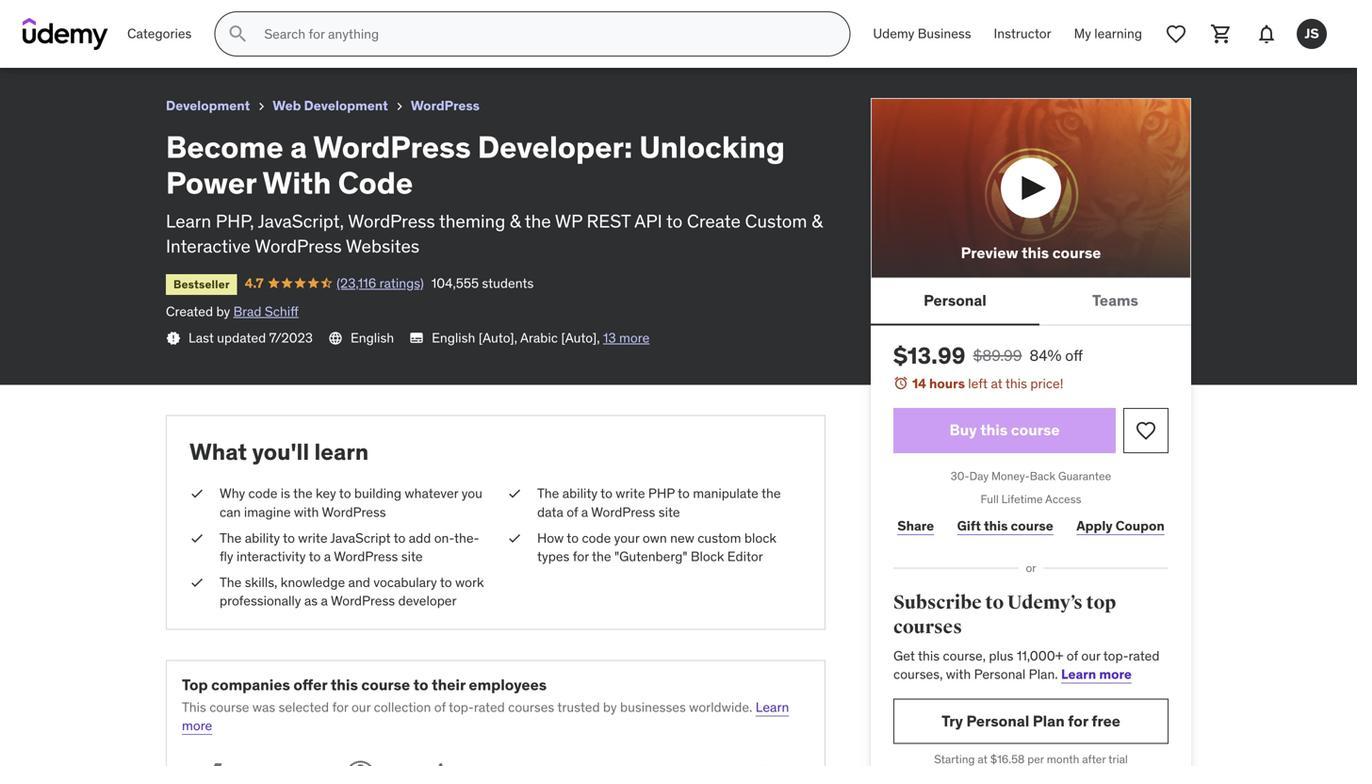 Task type: locate. For each thing, give the bounding box(es) containing it.
0 horizontal spatial become
[[15, 8, 74, 27]]

4.7 up "brad"
[[245, 275, 264, 292]]

learn more for top companies offer this course to their employees
[[182, 699, 789, 734]]

with
[[294, 504, 319, 521], [946, 666, 971, 683]]

box image
[[431, 758, 494, 766]]

0 vertical spatial wishlist image
[[1165, 23, 1188, 45]]

for right types
[[573, 548, 589, 565]]

xsmall image for the ability to write javascript to add on-the- fly interactivity to a wordpress site
[[189, 529, 205, 548]]

1 horizontal spatial xsmall image
[[507, 485, 522, 503]]

1 horizontal spatial bestseller
[[173, 277, 230, 292]]

1 vertical spatial write
[[298, 530, 328, 547]]

udemy image
[[23, 18, 108, 50]]

with down key
[[294, 504, 319, 521]]

learn right plan. on the bottom
[[1061, 666, 1097, 683]]

gift this course
[[957, 518, 1054, 535]]

14 hours left at this price!
[[912, 375, 1064, 392]]

php,
[[216, 210, 254, 232]]

custom
[[745, 210, 807, 232]]

top- down top at the right bottom
[[1104, 648, 1129, 665]]

0 vertical spatial learn more link
[[1061, 666, 1132, 683]]

1 vertical spatial become
[[166, 128, 284, 166]]

104,555 students down "theming"
[[432, 275, 534, 292]]

our right 11,000+
[[1082, 648, 1101, 665]]

code up "websites"
[[338, 164, 413, 202]]

site down add
[[401, 548, 423, 565]]

1 horizontal spatial english
[[432, 329, 475, 346]]

& right custom
[[812, 210, 823, 232]]

interactivity
[[237, 548, 306, 565]]

Search for anything text field
[[260, 18, 827, 50]]

1 horizontal spatial 104,555
[[432, 275, 479, 292]]

ability up interactivity
[[245, 530, 280, 547]]

the inside become a wordpress developer: unlocking power with code learn php, javascript, wordpress theming & the wp rest api to create custom & interactive wordpress websites
[[525, 210, 551, 232]]

english right course language image
[[351, 329, 394, 346]]

0 vertical spatial top-
[[1104, 648, 1129, 665]]

0 horizontal spatial 104,555
[[230, 33, 277, 50]]

0 horizontal spatial more
[[182, 717, 212, 734]]

code inside become a wordpress developer: unlocking power with code learn php, javascript, wordpress theming & the wp rest api to create custom & interactive wordpress websites
[[338, 164, 413, 202]]

4.7 left categories dropdown button
[[94, 33, 113, 50]]

with for become a wordpress developer: unlocking power with code
[[376, 8, 411, 27]]

1 vertical spatial learn more link
[[182, 699, 789, 734]]

0 vertical spatial personal
[[924, 291, 987, 310]]

eventbrite image
[[701, 758, 810, 766]]

2 vertical spatial the
[[220, 574, 242, 591]]

teams
[[1093, 291, 1139, 310]]

wordpress link
[[411, 94, 480, 118]]

top- inside get this course, plus 11,000+ of our top-rated courses, with personal plan.
[[1104, 648, 1129, 665]]

the right types
[[592, 548, 611, 565]]

0 horizontal spatial courses
[[508, 699, 554, 716]]

1 horizontal spatial rated
[[1129, 648, 1160, 665]]

learn more
[[1061, 666, 1132, 683], [182, 699, 789, 734]]

more up the free
[[1099, 666, 1132, 683]]

$13.99
[[894, 341, 966, 370]]

30-day money-back guarantee full lifetime access
[[951, 469, 1112, 507]]

students up "[auto], arabic"
[[482, 275, 534, 292]]

code inside why code is the key to building whatever you can imagine with wordpress
[[248, 485, 277, 502]]

power inside become a wordpress developer: unlocking power with code learn php, javascript, wordpress theming & the wp rest api to create custom & interactive wordpress websites
[[166, 164, 256, 202]]

0 horizontal spatial unlocking
[[252, 8, 325, 27]]

(23,116 ratings) down "websites"
[[337, 275, 424, 292]]

developer: up "development" link
[[171, 8, 248, 27]]

1 vertical spatial site
[[401, 548, 423, 565]]

learn up interactive
[[166, 210, 211, 232]]

xsmall image
[[507, 485, 522, 503], [189, 574, 205, 592]]

courses inside subscribe to udemy's top courses
[[894, 616, 962, 639]]

learn more down "employees"
[[182, 699, 789, 734]]

104,555 students down become a wordpress developer: unlocking power with code
[[230, 33, 332, 50]]

1 horizontal spatial (23,116 ratings)
[[337, 275, 424, 292]]

write up knowledge
[[298, 530, 328, 547]]

1 vertical spatial (23,116 ratings)
[[337, 275, 424, 292]]

of inside the ability to write php to manipulate the data of a wordpress site
[[567, 504, 578, 521]]

code inside how to code your own new custom block types for the "gutenberg" block editor
[[582, 530, 611, 547]]

how
[[537, 530, 564, 547]]

to left the 'their'
[[414, 676, 429, 695]]

a right as
[[321, 593, 328, 610]]

1 horizontal spatial with
[[376, 8, 411, 27]]

power up web development
[[328, 8, 373, 27]]

vocabulary
[[374, 574, 437, 591]]

$89.99
[[973, 346, 1022, 365]]

xsmall image
[[254, 99, 269, 114], [392, 99, 407, 114], [166, 331, 181, 346], [189, 485, 205, 503], [189, 529, 205, 548], [507, 529, 522, 548]]

buy
[[950, 421, 977, 440]]

brad schiff link
[[233, 303, 299, 320]]

personal inside try personal plan for free link
[[967, 712, 1030, 731]]

104,555 down "theming"
[[432, 275, 479, 292]]

coupon
[[1116, 518, 1165, 535]]

1 horizontal spatial courses
[[894, 616, 962, 639]]

1 vertical spatial top-
[[449, 699, 474, 716]]

become a wordpress developer: unlocking power with code
[[15, 8, 452, 27]]

apply coupon button
[[1073, 508, 1169, 545]]

2 vertical spatial more
[[182, 717, 212, 734]]

more inside learn more
[[182, 717, 212, 734]]

xsmall image for the ability to write php to manipulate the data of a wordpress site
[[507, 485, 522, 503]]

0 horizontal spatial developer:
[[171, 8, 248, 27]]

learn
[[314, 438, 369, 466]]

become a wordpress developer: unlocking power with code learn php, javascript, wordpress theming & the wp rest api to create custom & interactive wordpress websites
[[166, 128, 823, 258]]

0 horizontal spatial ratings)
[[178, 33, 222, 50]]

more
[[619, 329, 650, 346], [1099, 666, 1132, 683], [182, 717, 212, 734]]

learn inside learn more
[[756, 699, 789, 716]]

to left the udemy's
[[985, 592, 1004, 615]]

the-
[[454, 530, 479, 547]]

data
[[537, 504, 564, 521]]

1 vertical spatial bestseller
[[173, 277, 230, 292]]

& right "theming"
[[510, 210, 521, 232]]

site down php
[[659, 504, 680, 521]]

104,555
[[230, 33, 277, 50], [432, 275, 479, 292]]

of inside get this course, plus 11,000+ of our top-rated courses, with personal plan.
[[1067, 648, 1078, 665]]

0 horizontal spatial &
[[510, 210, 521, 232]]

0 horizontal spatial by
[[216, 303, 230, 320]]

this right preview
[[1022, 243, 1049, 263]]

0 horizontal spatial with
[[263, 164, 331, 202]]

2 & from the left
[[812, 210, 823, 232]]

created by brad schiff
[[166, 303, 299, 320]]

0 vertical spatial ability
[[563, 485, 598, 502]]

plus
[[989, 648, 1014, 665]]

13
[[603, 329, 616, 346]]

udemy
[[873, 25, 915, 42]]

english [auto], arabic [auto] , 13 more
[[432, 329, 650, 346]]

1 english from the left
[[351, 329, 394, 346]]

free
[[1092, 712, 1121, 731]]

of right data
[[567, 504, 578, 521]]

1 vertical spatial developer:
[[478, 128, 633, 166]]

employees
[[469, 676, 547, 695]]

add
[[409, 530, 431, 547]]

xsmall image for last updated 7/2023
[[166, 331, 181, 346]]

1 horizontal spatial write
[[616, 485, 645, 502]]

development right web
[[304, 97, 388, 114]]

ability inside the ability to write php to manipulate the data of a wordpress site
[[563, 485, 598, 502]]

is
[[281, 485, 290, 502]]

&
[[510, 210, 521, 232], [812, 210, 823, 232]]

1 horizontal spatial learn more
[[1061, 666, 1132, 683]]

site inside the ability to write javascript to add on-the- fly interactivity to a wordpress site
[[401, 548, 423, 565]]

preview this course
[[961, 243, 1101, 263]]

personal inside personal button
[[924, 291, 987, 310]]

code for become a wordpress developer: unlocking power with code
[[414, 8, 452, 27]]

0 vertical spatial xsmall image
[[507, 485, 522, 503]]

personal down preview
[[924, 291, 987, 310]]

become
[[15, 8, 74, 27], [166, 128, 284, 166]]

1 vertical spatial courses
[[508, 699, 554, 716]]

ratings) left submit search 'image'
[[178, 33, 222, 50]]

0 vertical spatial more
[[619, 329, 650, 346]]

0 horizontal spatial our
[[352, 699, 371, 716]]

developer: up wp at the top left
[[478, 128, 633, 166]]

updated
[[217, 329, 266, 346]]

1 horizontal spatial by
[[603, 699, 617, 716]]

ability inside the ability to write javascript to add on-the- fly interactivity to a wordpress site
[[245, 530, 280, 547]]

more down this
[[182, 717, 212, 734]]

a inside the ability to write javascript to add on-the- fly interactivity to a wordpress site
[[324, 548, 331, 565]]

0 horizontal spatial write
[[298, 530, 328, 547]]

0 horizontal spatial development
[[166, 97, 250, 114]]

alarm image
[[894, 375, 909, 390]]

development
[[166, 97, 250, 114], [304, 97, 388, 114]]

0 vertical spatial write
[[616, 485, 645, 502]]

worldwide.
[[689, 699, 753, 716]]

0 horizontal spatial learn
[[166, 210, 211, 232]]

0 vertical spatial with
[[294, 504, 319, 521]]

the inside the ability to write php to manipulate the data of a wordpress site
[[537, 485, 559, 502]]

code up wordpress link
[[414, 8, 452, 27]]

0 vertical spatial power
[[328, 8, 373, 27]]

by right trusted
[[603, 699, 617, 716]]

(23,116 down become a wordpress developer: unlocking power with code
[[135, 33, 175, 50]]

the
[[525, 210, 551, 232], [293, 485, 313, 502], [762, 485, 781, 502], [592, 548, 611, 565]]

with inside become a wordpress developer: unlocking power with code learn php, javascript, wordpress theming & the wp rest api to create custom & interactive wordpress websites
[[263, 164, 331, 202]]

1 horizontal spatial learn more link
[[1061, 666, 1132, 683]]

a up knowledge
[[324, 548, 331, 565]]

1 horizontal spatial of
[[567, 504, 578, 521]]

the for the ability to write php to manipulate the data of a wordpress site
[[537, 485, 559, 502]]

by left "brad"
[[216, 303, 230, 320]]

with inside get this course, plus 11,000+ of our top-rated courses, with personal plan.
[[946, 666, 971, 683]]

104,555 down become a wordpress developer: unlocking power with code
[[230, 33, 277, 50]]

to right api
[[666, 210, 683, 232]]

the right is
[[293, 485, 313, 502]]

my learning link
[[1063, 11, 1154, 57]]

(23,116 ratings) down become a wordpress developer: unlocking power with code
[[135, 33, 222, 50]]

students
[[280, 33, 332, 50], [482, 275, 534, 292]]

for down top companies offer this course to their employees
[[332, 699, 348, 716]]

xsmall image left skills,
[[189, 574, 205, 592]]

1 vertical spatial xsmall image
[[189, 574, 205, 592]]

0 vertical spatial courses
[[894, 616, 962, 639]]

for inside how to code your own new custom block types for the "gutenberg" block editor
[[573, 548, 589, 565]]

left
[[968, 375, 988, 392]]

courses down subscribe
[[894, 616, 962, 639]]

power for become a wordpress developer: unlocking power with code
[[328, 8, 373, 27]]

1 vertical spatial of
[[1067, 648, 1078, 665]]

2 horizontal spatial more
[[1099, 666, 1132, 683]]

1 horizontal spatial become
[[166, 128, 284, 166]]

gift
[[957, 518, 981, 535]]

the down fly
[[220, 574, 242, 591]]

write for javascript
[[298, 530, 328, 547]]

0 horizontal spatial top-
[[449, 699, 474, 716]]

development link
[[166, 94, 250, 118]]

learn more link down "employees"
[[182, 699, 789, 734]]

the
[[537, 485, 559, 502], [220, 530, 242, 547], [220, 574, 242, 591]]

2 vertical spatial learn
[[756, 699, 789, 716]]

write
[[616, 485, 645, 502], [298, 530, 328, 547]]

a left categories
[[77, 8, 86, 27]]

personal inside get this course, plus 11,000+ of our top-rated courses, with personal plan.
[[974, 666, 1026, 683]]

this right offer
[[331, 676, 358, 695]]

courses
[[894, 616, 962, 639], [508, 699, 554, 716]]

a
[[77, 8, 86, 27], [290, 128, 307, 166], [581, 504, 588, 521], [324, 548, 331, 565], [321, 593, 328, 610]]

a right data
[[581, 504, 588, 521]]

their
[[432, 676, 466, 695]]

0 horizontal spatial with
[[294, 504, 319, 521]]

0 vertical spatial learn
[[166, 210, 211, 232]]

0 vertical spatial code
[[248, 485, 277, 502]]

course up teams
[[1053, 243, 1101, 263]]

30-
[[951, 469, 970, 483]]

1 vertical spatial more
[[1099, 666, 1132, 683]]

0 horizontal spatial 104,555 students
[[230, 33, 332, 50]]

1 development from the left
[[166, 97, 250, 114]]

code up 'imagine'
[[248, 485, 277, 502]]

the right manipulate
[[762, 485, 781, 502]]

1 horizontal spatial our
[[1082, 648, 1101, 665]]

2 english from the left
[[432, 329, 475, 346]]

1 vertical spatial learn more
[[182, 699, 789, 734]]

our down top companies offer this course to their employees
[[352, 699, 371, 716]]

write left php
[[616, 485, 645, 502]]

block
[[745, 530, 777, 547]]

the ability to write php to manipulate the data of a wordpress site
[[537, 485, 781, 521]]

0 horizontal spatial wishlist image
[[1135, 419, 1158, 442]]

0 vertical spatial our
[[1082, 648, 1101, 665]]

course for buy this course
[[1011, 421, 1060, 440]]

2 development from the left
[[304, 97, 388, 114]]

submit search image
[[227, 23, 249, 45]]

try
[[942, 712, 963, 731]]

with down course,
[[946, 666, 971, 683]]

104,555 students
[[230, 33, 332, 50], [432, 275, 534, 292]]

share
[[898, 518, 934, 535]]

course for preview this course
[[1053, 243, 1101, 263]]

ratings)
[[178, 33, 222, 50], [380, 275, 424, 292]]

1 horizontal spatial power
[[328, 8, 373, 27]]

this right gift
[[984, 518, 1008, 535]]

0 horizontal spatial code
[[338, 164, 413, 202]]

(23,116 down "websites"
[[337, 275, 376, 292]]

of down the 'their'
[[434, 699, 446, 716]]

the inside the ability to write javascript to add on-the- fly interactivity to a wordpress site
[[220, 530, 242, 547]]

rest
[[587, 210, 631, 232]]

our inside get this course, plus 11,000+ of our top-rated courses, with personal plan.
[[1082, 648, 1101, 665]]

unlocking for become a wordpress developer: unlocking power with code learn php, javascript, wordpress theming & the wp rest api to create custom & interactive wordpress websites
[[639, 128, 785, 166]]

to up interactivity
[[283, 530, 295, 547]]

learn right "worldwide."
[[756, 699, 789, 716]]

2 horizontal spatial for
[[1068, 712, 1089, 731]]

the left wp at the top left
[[525, 210, 551, 232]]

personal
[[924, 291, 987, 310], [974, 666, 1026, 683], [967, 712, 1030, 731]]

0 vertical spatial rated
[[1129, 648, 1160, 665]]

1 vertical spatial 4.7
[[245, 275, 264, 292]]

0 vertical spatial with
[[376, 8, 411, 27]]

closed captions image
[[409, 330, 424, 346]]

become inside become a wordpress developer: unlocking power with code learn php, javascript, wordpress theming & the wp rest api to create custom & interactive wordpress websites
[[166, 128, 284, 166]]

this for get
[[918, 648, 940, 665]]

the up data
[[537, 485, 559, 502]]

site inside the ability to write php to manipulate the data of a wordpress site
[[659, 504, 680, 521]]

1 vertical spatial power
[[166, 164, 256, 202]]

0 vertical spatial developer:
[[171, 8, 248, 27]]

the inside the ability to write php to manipulate the data of a wordpress site
[[762, 485, 781, 502]]

code left your
[[582, 530, 611, 547]]

0 vertical spatial by
[[216, 303, 230, 320]]

volkswagen image
[[340, 758, 381, 766]]

share button
[[894, 508, 938, 545]]

2 horizontal spatial of
[[1067, 648, 1078, 665]]

courses down "employees"
[[508, 699, 554, 716]]

gift this course link
[[953, 508, 1058, 545]]

a down web
[[290, 128, 307, 166]]

more right 13
[[619, 329, 650, 346]]

preview
[[961, 243, 1019, 263]]

course up back
[[1011, 421, 1060, 440]]

personal right try
[[967, 712, 1030, 731]]

1 horizontal spatial ability
[[563, 485, 598, 502]]

xsmall image right you on the bottom
[[507, 485, 522, 503]]

wishlist image
[[1165, 23, 1188, 45], [1135, 419, 1158, 442]]

for inside try personal plan for free link
[[1068, 712, 1089, 731]]

tab list
[[871, 278, 1191, 325]]

to left work
[[440, 574, 452, 591]]

developer: inside become a wordpress developer: unlocking power with code learn php, javascript, wordpress theming & the wp rest api to create custom & interactive wordpress websites
[[478, 128, 633, 166]]

guarantee
[[1058, 469, 1112, 483]]

0 vertical spatial unlocking
[[252, 8, 325, 27]]

ratings) down "websites"
[[380, 275, 424, 292]]

power up php,
[[166, 164, 256, 202]]

1 vertical spatial 104,555 students
[[432, 275, 534, 292]]

(23,116
[[135, 33, 175, 50], [337, 275, 376, 292]]

the for the ability to write javascript to add on-the- fly interactivity to a wordpress site
[[220, 530, 242, 547]]

1 horizontal spatial &
[[812, 210, 823, 232]]

this inside get this course, plus 11,000+ of our top-rated courses, with personal plan.
[[918, 648, 940, 665]]

businesses
[[620, 699, 686, 716]]

0 horizontal spatial code
[[248, 485, 277, 502]]

access
[[1046, 492, 1082, 507]]

knowledge
[[281, 574, 345, 591]]

learn more up the free
[[1061, 666, 1132, 683]]

work
[[455, 574, 484, 591]]

1 vertical spatial code
[[338, 164, 413, 202]]

unlocking up create in the right top of the page
[[639, 128, 785, 166]]

js link
[[1290, 11, 1335, 57]]

to up knowledge
[[309, 548, 321, 565]]

development down submit search 'image'
[[166, 97, 250, 114]]

personal down plus
[[974, 666, 1026, 683]]

1 horizontal spatial top-
[[1104, 648, 1129, 665]]

learn more link up the free
[[1061, 666, 1132, 683]]

1 vertical spatial the
[[220, 530, 242, 547]]

students up web
[[280, 33, 332, 50]]

1 vertical spatial by
[[603, 699, 617, 716]]

to right key
[[339, 485, 351, 502]]

the up fly
[[220, 530, 242, 547]]

unlocking right submit search 'image'
[[252, 8, 325, 27]]

english right closed captions image
[[432, 329, 475, 346]]

for left the free
[[1068, 712, 1089, 731]]

this right buy
[[981, 421, 1008, 440]]

this up courses,
[[918, 648, 940, 665]]

0 vertical spatial become
[[15, 8, 74, 27]]

shopping cart with 0 items image
[[1210, 23, 1233, 45]]

write inside the ability to write javascript to add on-the- fly interactivity to a wordpress site
[[298, 530, 328, 547]]

instructor
[[994, 25, 1052, 42]]

my learning
[[1074, 25, 1142, 42]]

subscribe to udemy's top courses
[[894, 592, 1116, 639]]

this for preview
[[1022, 243, 1049, 263]]

0 vertical spatial bestseller
[[23, 35, 79, 50]]

course down lifetime in the right of the page
[[1011, 518, 1054, 535]]

unlocking inside become a wordpress developer: unlocking power with code learn php, javascript, wordpress theming & the wp rest api to create custom & interactive wordpress websites
[[639, 128, 785, 166]]

the inside the skills, knowledge and vocabulary to work professionally as a wordpress developer
[[220, 574, 242, 591]]

code
[[414, 8, 452, 27], [338, 164, 413, 202]]

buy this course button
[[894, 408, 1116, 453]]

1 vertical spatial ability
[[245, 530, 280, 547]]

apply
[[1077, 518, 1113, 535]]

to right how
[[567, 530, 579, 547]]

web
[[273, 97, 301, 114]]

the inside why code is the key to building whatever you can imagine with wordpress
[[293, 485, 313, 502]]

bestseller
[[23, 35, 79, 50], [173, 277, 230, 292]]

rated
[[1129, 648, 1160, 665], [474, 699, 505, 716]]

last updated 7/2023
[[189, 329, 313, 346]]

0 horizontal spatial (23,116
[[135, 33, 175, 50]]

of right 11,000+
[[1067, 648, 1078, 665]]

1 vertical spatial with
[[263, 164, 331, 202]]

write inside the ability to write php to manipulate the data of a wordpress site
[[616, 485, 645, 502]]

1 horizontal spatial site
[[659, 504, 680, 521]]

the ability to write javascript to add on-the- fly interactivity to a wordpress site
[[220, 530, 479, 565]]

top- down the 'their'
[[449, 699, 474, 716]]

2 horizontal spatial learn
[[1061, 666, 1097, 683]]



Task type: vqa. For each thing, say whether or not it's contained in the screenshot.
30-
yes



Task type: describe. For each thing, give the bounding box(es) containing it.
7/2023
[[269, 329, 313, 346]]

lifetime
[[1002, 492, 1043, 507]]

fly
[[220, 548, 233, 565]]

instructor link
[[983, 11, 1063, 57]]

1 vertical spatial 104,555
[[432, 275, 479, 292]]

learn for subscribe to udemy's top courses
[[1061, 666, 1097, 683]]

0 horizontal spatial bestseller
[[23, 35, 79, 50]]

with for become a wordpress developer: unlocking power with code learn php, javascript, wordpress theming & the wp rest api to create custom & interactive wordpress websites
[[263, 164, 331, 202]]

"gutenberg"
[[615, 548, 688, 565]]

wordpress inside the ability to write php to manipulate the data of a wordpress site
[[591, 504, 655, 521]]

js
[[1305, 25, 1319, 42]]

what
[[189, 438, 247, 466]]

your
[[614, 530, 640, 547]]

day
[[970, 469, 989, 483]]

course down the companies
[[209, 699, 249, 716]]

categories button
[[116, 11, 203, 57]]

this for gift
[[984, 518, 1008, 535]]

tab list containing personal
[[871, 278, 1191, 325]]

english for english
[[351, 329, 394, 346]]

wordpress inside why code is the key to building whatever you can imagine with wordpress
[[322, 504, 386, 521]]

you
[[462, 485, 483, 502]]

1 vertical spatial wishlist image
[[1135, 419, 1158, 442]]

1 horizontal spatial more
[[619, 329, 650, 346]]

course,
[[943, 648, 986, 665]]

plan
[[1033, 712, 1065, 731]]

what you'll learn
[[189, 438, 369, 466]]

0 horizontal spatial of
[[434, 699, 446, 716]]

1 horizontal spatial ratings)
[[380, 275, 424, 292]]

custom
[[698, 530, 741, 547]]

hours
[[929, 375, 965, 392]]

was
[[253, 699, 275, 716]]

ability for a
[[563, 485, 598, 502]]

course for gift this course
[[1011, 518, 1054, 535]]

0 horizontal spatial students
[[280, 33, 332, 50]]

wp
[[555, 210, 582, 232]]

web development link
[[273, 94, 388, 118]]

can
[[220, 504, 241, 521]]

top companies offer this course to their employees
[[182, 676, 547, 695]]

learn more link for top companies offer this course to their employees
[[182, 699, 789, 734]]

php
[[648, 485, 675, 502]]

money-
[[992, 469, 1030, 483]]

1 & from the left
[[510, 210, 521, 232]]

selected
[[279, 699, 329, 716]]

a inside the ability to write php to manipulate the data of a wordpress site
[[581, 504, 588, 521]]

to left php
[[601, 485, 613, 502]]

get this course, plus 11,000+ of our top-rated courses, with personal plan.
[[894, 648, 1160, 683]]

power for become a wordpress developer: unlocking power with code learn php, javascript, wordpress theming & the wp rest api to create custom & interactive wordpress websites
[[166, 164, 256, 202]]

the skills, knowledge and vocabulary to work professionally as a wordpress developer
[[220, 574, 484, 610]]

to inside the skills, knowledge and vocabulary to work professionally as a wordpress developer
[[440, 574, 452, 591]]

become for become a wordpress developer: unlocking power with code learn php, javascript, wordpress theming & the wp rest api to create custom & interactive wordpress websites
[[166, 128, 284, 166]]

this right the at
[[1006, 375, 1027, 392]]

interactive
[[166, 235, 251, 258]]

the for the skills, knowledge and vocabulary to work professionally as a wordpress developer
[[220, 574, 242, 591]]

developer: for become a wordpress developer: unlocking power with code learn php, javascript, wordpress theming & the wp rest api to create custom & interactive wordpress websites
[[478, 128, 633, 166]]

0 vertical spatial 4.7
[[94, 33, 113, 50]]

schiff
[[265, 303, 299, 320]]

try personal plan for free
[[942, 712, 1121, 731]]

why code is the key to building whatever you can imagine with wordpress
[[220, 485, 483, 521]]

to left add
[[394, 530, 406, 547]]

course language image
[[328, 331, 343, 346]]

get
[[894, 648, 915, 665]]

created
[[166, 303, 213, 320]]

to inside how to code your own new custom block types for the "gutenberg" block editor
[[567, 530, 579, 547]]

to inside subscribe to udemy's top courses
[[985, 592, 1004, 615]]

apply coupon
[[1077, 518, 1165, 535]]

the inside how to code your own new custom block types for the "gutenberg" block editor
[[592, 548, 611, 565]]

1 vertical spatial rated
[[474, 699, 505, 716]]

learn more for subscribe to udemy's top courses
[[1061, 666, 1132, 683]]

0 vertical spatial 104,555
[[230, 33, 277, 50]]

code for become a wordpress developer: unlocking power with code learn php, javascript, wordpress theming & the wp rest api to create custom & interactive wordpress websites
[[338, 164, 413, 202]]

udemy's
[[1008, 592, 1083, 615]]

,
[[597, 329, 600, 346]]

block
[[691, 548, 724, 565]]

professionally
[[220, 593, 301, 610]]

a inside become a wordpress developer: unlocking power with code learn php, javascript, wordpress theming & the wp rest api to create custom & interactive wordpress websites
[[290, 128, 307, 166]]

imagine
[[244, 504, 291, 521]]

create
[[687, 210, 741, 232]]

[auto], arabic
[[479, 329, 558, 346]]

javascript
[[330, 530, 391, 547]]

on-
[[434, 530, 454, 547]]

84%
[[1030, 346, 1062, 365]]

nasdaq image
[[182, 758, 290, 766]]

unlocking for become a wordpress developer: unlocking power with code
[[252, 8, 325, 27]]

learning
[[1095, 25, 1142, 42]]

editor
[[728, 548, 763, 565]]

or
[[1026, 561, 1036, 575]]

0 horizontal spatial (23,116 ratings)
[[135, 33, 222, 50]]

try personal plan for free link
[[894, 699, 1169, 744]]

course up collection
[[361, 676, 410, 695]]

as
[[304, 593, 318, 610]]

skills,
[[245, 574, 277, 591]]

0 vertical spatial ratings)
[[178, 33, 222, 50]]

this for buy
[[981, 421, 1008, 440]]

theming
[[439, 210, 506, 232]]

developer: for become a wordpress developer: unlocking power with code
[[171, 8, 248, 27]]

become for become a wordpress developer: unlocking power with code
[[15, 8, 74, 27]]

brad
[[233, 303, 262, 320]]

write for php
[[616, 485, 645, 502]]

learn for top companies offer this course to their employees
[[756, 699, 789, 716]]

rated inside get this course, plus 11,000+ of our top-rated courses, with personal plan.
[[1129, 648, 1160, 665]]

subscribe
[[894, 592, 982, 615]]

you'll
[[252, 438, 309, 466]]

whatever
[[405, 485, 458, 502]]

11,000+
[[1017, 648, 1064, 665]]

xsmall image for why code is the key to building whatever you can imagine with wordpress
[[189, 485, 205, 503]]

notifications image
[[1256, 23, 1278, 45]]

companies
[[211, 676, 290, 695]]

with inside why code is the key to building whatever you can imagine with wordpress
[[294, 504, 319, 521]]

manipulate
[[693, 485, 759, 502]]

a inside the skills, knowledge and vocabulary to work professionally as a wordpress developer
[[321, 593, 328, 610]]

courses,
[[894, 666, 943, 683]]

plan.
[[1029, 666, 1058, 683]]

to inside become a wordpress developer: unlocking power with code learn php, javascript, wordpress theming & the wp rest api to create custom & interactive wordpress websites
[[666, 210, 683, 232]]

more for subscribe to udemy's top courses
[[1099, 666, 1132, 683]]

more for top companies offer this course to their employees
[[182, 717, 212, 734]]

0 vertical spatial 104,555 students
[[230, 33, 332, 50]]

udemy business
[[873, 25, 971, 42]]

1 horizontal spatial (23,116
[[337, 275, 376, 292]]

0 horizontal spatial for
[[332, 699, 348, 716]]

developer
[[398, 593, 457, 610]]

xsmall image for how to code your own new custom block types for the "gutenberg" block editor
[[507, 529, 522, 548]]

javascript,
[[258, 210, 344, 232]]

top
[[182, 676, 208, 695]]

udemy business link
[[862, 11, 983, 57]]

wordpress inside the ability to write javascript to add on-the- fly interactivity to a wordpress site
[[334, 548, 398, 565]]

xsmall image for the skills, knowledge and vocabulary to work professionally as a wordpress developer
[[189, 574, 205, 592]]

english for english [auto], arabic [auto] , 13 more
[[432, 329, 475, 346]]

to inside why code is the key to building whatever you can imagine with wordpress
[[339, 485, 351, 502]]

why
[[220, 485, 245, 502]]

ability for interactivity
[[245, 530, 280, 547]]

1 vertical spatial our
[[352, 699, 371, 716]]

0 vertical spatial (23,116
[[135, 33, 175, 50]]

learn inside become a wordpress developer: unlocking power with code learn php, javascript, wordpress theming & the wp rest api to create custom & interactive wordpress websites
[[166, 210, 211, 232]]

price!
[[1031, 375, 1064, 392]]

[auto]
[[561, 329, 597, 346]]

1 vertical spatial students
[[482, 275, 534, 292]]

new
[[670, 530, 695, 547]]

collection
[[374, 699, 431, 716]]

learn more link for subscribe to udemy's top courses
[[1061, 666, 1132, 683]]

wordpress inside the skills, knowledge and vocabulary to work professionally as a wordpress developer
[[331, 593, 395, 610]]

to right php
[[678, 485, 690, 502]]



